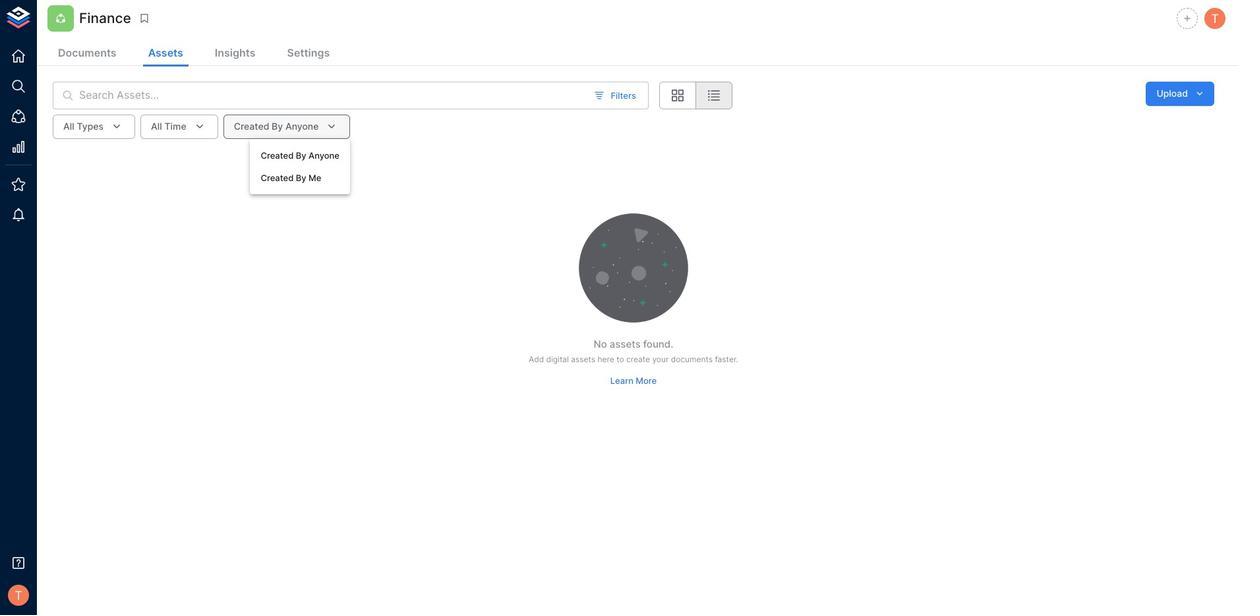 Task type: describe. For each thing, give the bounding box(es) containing it.
1 vertical spatial created
[[261, 150, 294, 161]]

upload button
[[1146, 82, 1215, 106]]

learn
[[610, 376, 634, 386]]

all for all time
[[151, 121, 162, 132]]

time
[[165, 121, 186, 132]]

filters
[[611, 90, 636, 101]]

bookmark image
[[138, 13, 150, 24]]

documents
[[58, 46, 116, 59]]

0 vertical spatial created by anyone button
[[223, 115, 350, 139]]

assets
[[148, 46, 183, 59]]

1 vertical spatial by
[[296, 150, 306, 161]]

1 vertical spatial anyone
[[309, 150, 340, 161]]

me
[[309, 173, 321, 183]]

0 vertical spatial anyone
[[285, 121, 319, 132]]

1 vertical spatial assets
[[571, 355, 595, 365]]

settings link
[[282, 41, 335, 67]]

add
[[529, 355, 544, 365]]

by inside created by me 'button'
[[296, 173, 306, 183]]

filters button
[[592, 85, 640, 106]]

no assets found. add digital assets here to create your documents faster.
[[529, 338, 738, 365]]

here
[[598, 355, 614, 365]]

your
[[652, 355, 669, 365]]

documents
[[671, 355, 713, 365]]

learn more
[[610, 376, 657, 386]]

digital
[[546, 355, 569, 365]]

to
[[617, 355, 624, 365]]

insights link
[[210, 41, 261, 67]]

created inside 'button'
[[261, 173, 294, 183]]

documents link
[[53, 41, 122, 67]]

all for all types
[[63, 121, 74, 132]]



Task type: vqa. For each thing, say whether or not it's contained in the screenshot.
Burton related to 03:22 PM Tim Burton updated Project 4 workspace .
no



Task type: locate. For each thing, give the bounding box(es) containing it.
assets
[[610, 338, 641, 351], [571, 355, 595, 365]]

by
[[272, 121, 283, 132], [296, 150, 306, 161], [296, 173, 306, 183]]

0 vertical spatial created by anyone
[[234, 121, 319, 132]]

created
[[234, 121, 269, 132], [261, 150, 294, 161], [261, 173, 294, 183]]

insights
[[215, 46, 256, 59]]

1 horizontal spatial all
[[151, 121, 162, 132]]

faster.
[[715, 355, 738, 365]]

all types button
[[53, 115, 135, 139]]

types
[[77, 121, 104, 132]]

0 vertical spatial t
[[1211, 11, 1219, 26]]

assets link
[[143, 41, 188, 67]]

1 horizontal spatial t button
[[1203, 6, 1228, 31]]

created by anyone up created by me
[[234, 121, 319, 132]]

anyone down search assets... text field
[[285, 121, 319, 132]]

created by me button
[[250, 167, 350, 189]]

Search Assets... text field
[[79, 82, 587, 109]]

more
[[636, 376, 657, 386]]

created by anyone button
[[223, 115, 350, 139], [250, 144, 350, 167]]

by up created by me 'button'
[[296, 150, 306, 161]]

created by me
[[261, 173, 321, 183]]

2 vertical spatial by
[[296, 173, 306, 183]]

0 horizontal spatial assets
[[571, 355, 595, 365]]

anyone up me
[[309, 150, 340, 161]]

learn more button
[[607, 371, 660, 391]]

0 vertical spatial created
[[234, 121, 269, 132]]

all types
[[63, 121, 104, 132]]

t
[[1211, 11, 1219, 26], [15, 589, 22, 603]]

assets up to
[[610, 338, 641, 351]]

t button
[[1203, 6, 1228, 31], [4, 582, 33, 611]]

by left me
[[296, 173, 306, 183]]

group
[[659, 82, 733, 109]]

anyone
[[285, 121, 319, 132], [309, 150, 340, 161]]

all
[[63, 121, 74, 132], [151, 121, 162, 132]]

by up created by me
[[272, 121, 283, 132]]

all left types
[[63, 121, 74, 132]]

assets left here
[[571, 355, 595, 365]]

upload
[[1157, 88, 1188, 99]]

1 vertical spatial t
[[15, 589, 22, 603]]

1 vertical spatial created by anyone
[[261, 150, 340, 161]]

0 horizontal spatial t
[[15, 589, 22, 603]]

2 vertical spatial created
[[261, 173, 294, 183]]

1 vertical spatial created by anyone button
[[250, 144, 350, 167]]

created by anyone
[[234, 121, 319, 132], [261, 150, 340, 161]]

found.
[[643, 338, 674, 351]]

0 vertical spatial by
[[272, 121, 283, 132]]

1 horizontal spatial assets
[[610, 338, 641, 351]]

all time button
[[140, 115, 218, 139]]

0 horizontal spatial all
[[63, 121, 74, 132]]

1 all from the left
[[63, 121, 74, 132]]

all left 'time'
[[151, 121, 162, 132]]

0 vertical spatial t button
[[1203, 6, 1228, 31]]

settings
[[287, 46, 330, 59]]

2 all from the left
[[151, 121, 162, 132]]

created by anyone up created by me 'button'
[[261, 150, 340, 161]]

no
[[594, 338, 607, 351]]

finance
[[79, 10, 131, 27]]

1 vertical spatial t button
[[4, 582, 33, 611]]

create
[[626, 355, 650, 365]]

all time
[[151, 121, 186, 132]]

1 horizontal spatial t
[[1211, 11, 1219, 26]]

0 horizontal spatial t button
[[4, 582, 33, 611]]

0 vertical spatial assets
[[610, 338, 641, 351]]



